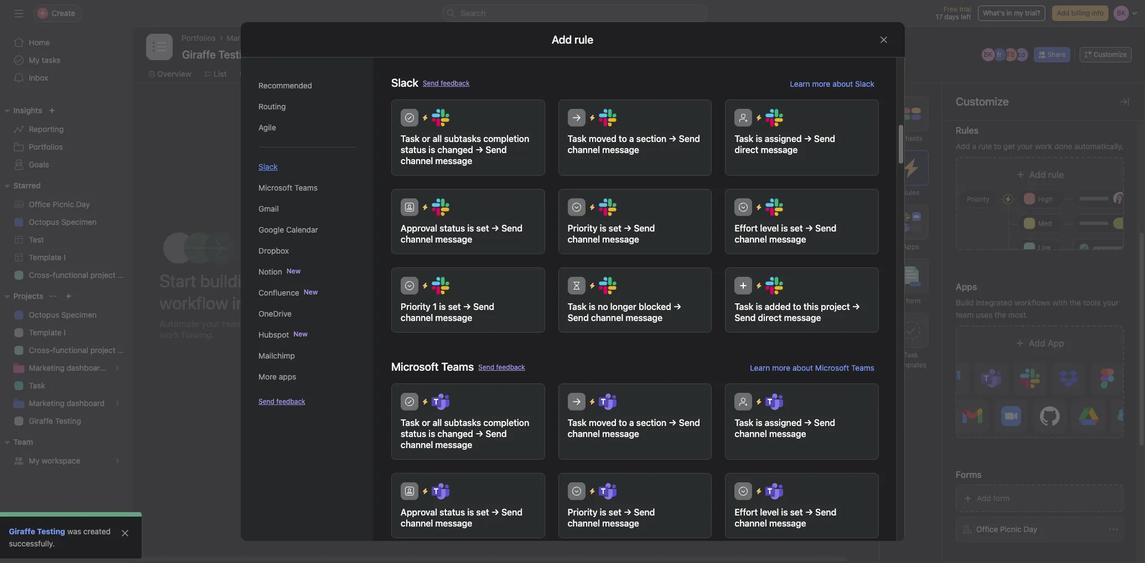 Task type: describe. For each thing, give the bounding box(es) containing it.
team's
[[222, 319, 250, 329]]

0 vertical spatial marketing
[[227, 33, 262, 43]]

starred
[[13, 181, 41, 190]]

task inside task is assigned → send channel message
[[734, 418, 753, 428]]

1 vertical spatial giraffe testing
[[9, 527, 65, 537]]

projects element
[[0, 287, 133, 433]]

giraffe inside the projects element
[[29, 417, 53, 426]]

all for slack
[[432, 134, 442, 144]]

insights
[[13, 106, 42, 115]]

new for notion
[[286, 267, 300, 276]]

recommended button
[[258, 75, 356, 96]]

ts
[[1006, 50, 1015, 59]]

learn more about slack link
[[790, 79, 874, 89]]

1 vertical spatial rule
[[1048, 170, 1064, 180]]

approval for microsoft teams
[[400, 508, 437, 518]]

priority for priority is set → send channel message button related to microsoft teams
[[567, 508, 597, 518]]

in inside button
[[1007, 9, 1012, 17]]

google
[[258, 225, 284, 235]]

list link
[[205, 68, 227, 80]]

1 horizontal spatial dashboard
[[264, 33, 303, 43]]

your right "get" at the top of the page
[[1017, 142, 1033, 151]]

low
[[1038, 244, 1051, 252]]

workflow link
[[392, 68, 435, 80]]

microsoft teams image for or
[[431, 394, 449, 411]]

0 horizontal spatial the
[[995, 310, 1006, 320]]

what's in my trial?
[[983, 9, 1041, 17]]

new for confluence
[[303, 288, 318, 297]]

dashboards
[[67, 364, 109, 373]]

1 form
[[901, 297, 921, 306]]

new for hubspot
[[293, 330, 307, 339]]

moved for slack
[[589, 134, 616, 144]]

priority is set → send channel message button for slack
[[558, 189, 712, 255]]

share
[[1048, 50, 1066, 59]]

i inside the projects element
[[64, 328, 66, 338]]

send inside the "task is no longer blocked → send channel message"
[[567, 313, 588, 323]]

task moved to a section → send channel message for slack
[[567, 134, 700, 155]]

0 vertical spatial giraffe testing link
[[7, 413, 126, 431]]

0 horizontal spatial send feedback link
[[258, 397, 305, 407]]

1 horizontal spatial marketing dashboard
[[227, 33, 303, 43]]

task or all subtasks completion status is changed → send channel message button for slack
[[391, 100, 545, 176]]

most.
[[1008, 310, 1028, 320]]

task is added to this project → send direct message
[[734, 302, 860, 323]]

priority for slack's priority is set → send channel message button
[[567, 224, 597, 234]]

starred element
[[0, 176, 133, 287]]

apps
[[279, 372, 296, 382]]

octopus inside the projects element
[[29, 310, 59, 320]]

two minutes
[[250, 293, 342, 314]]

how are tasks being added to this project?
[[415, 243, 562, 271]]

1 horizontal spatial microsoft
[[815, 364, 849, 373]]

more for slack
[[812, 79, 830, 89]]

channel message inside the "task is no longer blocked → send channel message"
[[591, 313, 662, 323]]

reporting link
[[7, 121, 126, 138]]

dropbox
[[258, 246, 289, 256]]

2 vertical spatial feedback
[[276, 398, 305, 406]]

add rule
[[1029, 170, 1064, 180]]

are
[[440, 243, 456, 256]]

goals link
[[7, 156, 126, 174]]

inbox link
[[7, 69, 126, 87]]

add for add app
[[1029, 339, 1045, 349]]

microsoft teams send feedback
[[391, 361, 525, 374]]

1 vertical spatial apps
[[956, 282, 977, 292]]

effort level is set → send channel message for slack
[[734, 224, 836, 245]]

tasks for when tasks move to this section, what should happen automatically?
[[651, 314, 668, 322]]

plan for second cross-functional project plan link from the bottom
[[118, 271, 133, 280]]

giraffe testing inside the projects element
[[29, 417, 81, 426]]

task moved to a section → send channel message button for slack
[[558, 100, 712, 176]]

app
[[1048, 339, 1064, 349]]

workflow
[[159, 293, 228, 314]]

4 fields
[[899, 134, 923, 143]]

slack image for approval status is set → send channel message
[[431, 199, 449, 216]]

0 vertical spatial calendar
[[346, 69, 379, 79]]

task inside task is assigned → send direct message
[[734, 134, 753, 144]]

uses
[[976, 310, 993, 320]]

a for microsoft teams
[[629, 418, 634, 428]]

project inside task is added to this project → send direct message
[[821, 302, 850, 312]]

1 vertical spatial giraffe testing link
[[9, 527, 65, 537]]

→ inside task is added to this project → send direct message
[[852, 302, 860, 312]]

added inside how are tasks being added to this project?
[[518, 243, 549, 256]]

1 vertical spatial teams
[[851, 364, 874, 373]]

2 template i link from the top
[[7, 324, 126, 342]]

is inside task is assigned → send direct message
[[756, 134, 762, 144]]

hubspot new
[[258, 330, 307, 340]]

is inside priority 1 is set → send channel message
[[439, 302, 446, 312]]

cross- for second cross-functional project plan link from the bottom
[[29, 271, 53, 280]]

notion new
[[258, 267, 300, 277]]

microsoft teams image for to
[[598, 394, 616, 411]]

task moved to a section → send channel message for microsoft teams
[[567, 418, 700, 439]]

about for microsoft teams
[[792, 364, 813, 373]]

cross- for 2nd cross-functional project plan link from the top
[[29, 346, 53, 355]]

test
[[29, 235, 44, 245]]

priority is set → send channel message button for microsoft teams
[[558, 474, 712, 539]]

how
[[415, 243, 437, 256]]

learn more about slack
[[790, 79, 874, 89]]

is inside the "task is no longer blocked → send channel message"
[[589, 302, 595, 312]]

automate
[[159, 319, 199, 329]]

direct message inside task is assigned → send direct message
[[734, 145, 798, 155]]

add section
[[861, 250, 903, 259]]

send inside priority 1 is set → send channel message
[[473, 302, 494, 312]]

mailchimp
[[258, 351, 295, 361]]

team
[[956, 310, 974, 320]]

projects button
[[0, 290, 43, 303]]

send inside microsoft teams send feedback
[[478, 363, 494, 372]]

fr
[[997, 50, 1002, 59]]

task templates
[[896, 351, 927, 370]]

learn more about microsoft teams link
[[750, 364, 874, 373]]

slack image for effort level is set → send channel message
[[765, 199, 783, 216]]

2 octopus specimen link from the top
[[7, 307, 126, 324]]

to inside "when tasks move to this section, what should happen automatically?"
[[689, 314, 695, 322]]

direct message inside task is added to this project → send direct message
[[758, 313, 821, 323]]

confluence new
[[258, 288, 318, 298]]

dropbox button
[[258, 241, 356, 262]]

invite
[[31, 545, 51, 554]]

starred button
[[0, 179, 41, 193]]

collaborators
[[666, 383, 712, 393]]

octopus specimen inside starred element
[[29, 218, 97, 227]]

is inside task is added to this project → send direct message
[[756, 302, 762, 312]]

untitled section button
[[628, 258, 800, 278]]

section inside button
[[663, 263, 693, 273]]

work
[[1035, 142, 1052, 151]]

onedrive button
[[258, 304, 356, 325]]

approval for slack
[[400, 224, 437, 234]]

team button
[[0, 436, 33, 449]]

longer
[[610, 302, 636, 312]]

channel message inside priority 1 is set → send channel message
[[400, 313, 472, 323]]

office for office picnic day link
[[29, 200, 51, 209]]

list
[[214, 69, 227, 79]]

your left 'team's'
[[202, 319, 220, 329]]

priority 1 is set → send channel message button
[[391, 268, 545, 333]]

integrated
[[976, 298, 1012, 308]]

0 horizontal spatial marketing dashboard link
[[7, 395, 126, 413]]

more apps button
[[258, 367, 356, 388]]

task or all subtasks completion status is changed → send channel message for slack
[[400, 134, 529, 166]]

0 vertical spatial the
[[1070, 298, 1081, 308]]

close image
[[121, 530, 130, 539]]

→ inside the "task is no longer blocked → send channel message"
[[673, 302, 681, 312]]

slack image for set
[[598, 199, 616, 216]]

add billing info button
[[1052, 6, 1109, 21]]

or for slack
[[422, 134, 430, 144]]

your inside build integrated workflows with the tools your team uses the most.
[[1103, 298, 1119, 308]]

home
[[29, 38, 50, 47]]

insights element
[[0, 101, 133, 176]]

calendar inside button
[[286, 225, 318, 235]]

0 horizontal spatial apps
[[903, 243, 919, 251]]

customize button
[[1080, 47, 1132, 63]]

marketing dashboards
[[29, 364, 109, 373]]

info
[[1092, 9, 1104, 17]]

changed for slack
[[437, 145, 473, 155]]

0 vertical spatial portfolios
[[182, 33, 216, 43]]

i inside starred element
[[64, 253, 66, 262]]

slack image for priority 1 is set → send channel message
[[431, 277, 449, 295]]

priority is set → send channel message for slack
[[567, 224, 655, 245]]

priority for "priority 1 is set → send channel message" button
[[400, 302, 430, 312]]

level for slack
[[760, 224, 779, 234]]

send feedback link for slack
[[423, 78, 469, 88]]

add to starred image
[[278, 50, 287, 59]]

approval status is set → send channel message for slack
[[400, 224, 522, 245]]

customize inside dropdown button
[[1094, 50, 1127, 59]]

slack send feedback
[[391, 76, 469, 89]]

approval status is set → send channel message button for microsoft teams
[[391, 474, 545, 539]]

test link
[[7, 231, 126, 249]]

close details image
[[1120, 97, 1129, 106]]

my workspace
[[29, 457, 80, 466]]

teams inside "button"
[[294, 183, 317, 193]]

routing
[[258, 102, 286, 111]]

subtasks for slack
[[444, 134, 481, 144]]

this project?
[[457, 259, 519, 271]]

0 vertical spatial marketing dashboard link
[[227, 32, 303, 44]]

slack image for task is added to this project → send direct message
[[765, 277, 783, 295]]

section,
[[710, 314, 736, 322]]

effort level is set → send channel message button for microsoft teams
[[725, 474, 879, 539]]

→ inside task is assigned → send direct message
[[804, 134, 812, 144]]

0 vertical spatial portfolios link
[[182, 32, 216, 44]]

when tasks move to this section, what should happen automatically?
[[630, 314, 777, 332]]

next button
[[543, 422, 574, 442]]

tasks inside how are tasks being added to this project?
[[458, 243, 485, 256]]

microsoft teams image for assigned
[[765, 394, 783, 411]]

completion for slack
[[483, 134, 529, 144]]

with
[[1053, 298, 1068, 308]]

recommended
[[258, 81, 312, 90]]

specimen for second octopus specimen link
[[61, 310, 97, 320]]

microsoft teams button
[[258, 178, 356, 199]]

portfolios inside insights element
[[29, 142, 63, 152]]

completion for microsoft teams
[[483, 418, 529, 428]]

slack image for task or all subtasks completion status is changed → send channel message
[[431, 109, 449, 127]]

1 vertical spatial forms
[[956, 470, 982, 480]]

day for office picnic day button
[[1024, 525, 1037, 535]]

my tasks link
[[7, 51, 126, 69]]

specimen for first octopus specimen link from the top of the page
[[61, 218, 97, 227]]

task inside task is added to this project → send direct message
[[734, 302, 753, 312]]

approval status is set → send channel message for microsoft teams
[[400, 508, 522, 529]]

1 horizontal spatial 1
[[901, 297, 904, 306]]

projects
[[13, 292, 43, 301]]

octopus inside starred element
[[29, 218, 59, 227]]

my workspace link
[[7, 453, 126, 470]]

4
[[899, 134, 904, 143]]

send inside task is assigned → send direct message
[[814, 134, 835, 144]]

days
[[945, 13, 959, 21]]

changed for microsoft teams
[[437, 429, 473, 439]]

17
[[936, 13, 943, 21]]

0 vertical spatial rules
[[956, 126, 979, 136]]

slack image for task moved to a section → send channel message
[[598, 109, 616, 127]]

start
[[159, 270, 196, 291]]

learn for microsoft teams
[[750, 364, 770, 373]]



Task type: locate. For each thing, give the bounding box(es) containing it.
calendar down gmail button
[[286, 225, 318, 235]]

build integrated workflows with the tools your team uses the most.
[[956, 298, 1119, 320]]

functional up marketing dashboards
[[53, 346, 88, 355]]

free trial 17 days left
[[936, 5, 971, 21]]

task is assigned → send channel message
[[734, 418, 835, 439]]

task or all subtasks completion status is changed → send channel message button
[[391, 100, 545, 176], [391, 384, 545, 460]]

slack button
[[258, 157, 356, 178]]

apps up 1 form
[[903, 243, 919, 251]]

template i inside starred element
[[29, 253, 66, 262]]

portfolios link up list link
[[182, 32, 216, 44]]

this inside "when tasks move to this section, what should happen automatically?"
[[697, 314, 709, 322]]

dashboard inside the projects element
[[67, 399, 105, 408]]

1 my from the top
[[29, 55, 40, 65]]

task is assigned → send direct message button
[[725, 100, 879, 176]]

2 task moved to a section → send channel message from the top
[[567, 418, 700, 439]]

add for add billing info
[[1057, 9, 1070, 17]]

office picnic day up test link
[[29, 200, 90, 209]]

untitled
[[628, 263, 661, 273]]

template i link down test
[[7, 249, 126, 267]]

0 horizontal spatial microsoft
[[258, 183, 292, 193]]

no
[[598, 302, 608, 312]]

octopus specimen down projects
[[29, 310, 97, 320]]

slack for slack
[[258, 162, 277, 172]]

office down add form
[[976, 525, 998, 535]]

marketing dashboard up the add to starred icon
[[227, 33, 303, 43]]

my inside my tasks link
[[29, 55, 40, 65]]

1 task moved to a section → send channel message button from the top
[[558, 100, 712, 176]]

blocked
[[638, 302, 671, 312]]

add app
[[1029, 339, 1064, 349]]

all for microsoft teams
[[432, 418, 442, 428]]

1 horizontal spatial learn
[[790, 79, 810, 89]]

add inside add billing info button
[[1057, 9, 1070, 17]]

2 octopus specimen from the top
[[29, 310, 97, 320]]

to inside how are tasks being added to this project?
[[552, 243, 562, 256]]

section
[[636, 134, 666, 144], [877, 250, 903, 259], [663, 263, 693, 273], [636, 418, 666, 428]]

1 horizontal spatial send feedback link
[[423, 78, 469, 88]]

functional for 2nd cross-functional project plan link from the top
[[53, 346, 88, 355]]

assigned
[[764, 134, 801, 144], [764, 418, 801, 428]]

assigned for slack
[[764, 134, 801, 144]]

template i for template i link within starred element
[[29, 253, 66, 262]]

i up marketing dashboards
[[64, 328, 66, 338]]

2 microsoft teams image from the top
[[431, 483, 449, 501]]

1 approval status is set → send channel message from the top
[[400, 224, 522, 245]]

my inside my workspace link
[[29, 457, 40, 466]]

microsoft teams image for status
[[431, 483, 449, 501]]

1 assigned from the top
[[764, 134, 801, 144]]

my down team
[[29, 457, 40, 466]]

high
[[1038, 195, 1053, 204]]

octopus specimen link down projects
[[7, 307, 126, 324]]

a for slack
[[629, 134, 634, 144]]

task inside task templates
[[904, 351, 918, 360]]

assigned inside task is assigned → send channel message
[[764, 418, 801, 428]]

2 vertical spatial send feedback link
[[258, 397, 305, 407]]

my for my tasks
[[29, 55, 40, 65]]

specimen inside starred element
[[61, 218, 97, 227]]

dashboard up the add to starred icon
[[264, 33, 303, 43]]

microsoft teams image inside task is assigned → send channel message 'button'
[[765, 394, 783, 411]]

new inside hubspot new
[[293, 330, 307, 339]]

task moved to a section → send channel message button for microsoft teams
[[558, 384, 712, 460]]

1 vertical spatial task or all subtasks completion status is changed → send channel message
[[400, 418, 529, 451]]

giraffe testing up teams element
[[29, 417, 81, 426]]

1 vertical spatial portfolios link
[[7, 138, 126, 156]]

marketing dashboard down task link
[[29, 399, 105, 408]]

1 vertical spatial more
[[772, 364, 790, 373]]

set inside priority 1 is set → send channel message
[[448, 302, 461, 312]]

cross-functional project plan for 2nd cross-functional project plan link from the top
[[29, 346, 133, 355]]

testing inside the projects element
[[55, 417, 81, 426]]

0 vertical spatial microsoft teams image
[[431, 394, 449, 411]]

1 horizontal spatial added
[[764, 302, 790, 312]]

slack image inside priority is set → send channel message button
[[598, 199, 616, 216]]

add for add section
[[861, 250, 875, 259]]

1 vertical spatial specimen
[[61, 310, 97, 320]]

octopus up test
[[29, 218, 59, 227]]

marketing
[[227, 33, 262, 43], [29, 364, 64, 373], [29, 399, 64, 408]]

1 octopus from the top
[[29, 218, 59, 227]]

form
[[906, 297, 921, 306], [993, 494, 1010, 504]]

or
[[422, 134, 430, 144], [422, 418, 430, 428]]

2 priority is set → send channel message button from the top
[[558, 474, 712, 539]]

my
[[1014, 9, 1023, 17]]

this for section,
[[697, 314, 709, 322]]

1 plan from the top
[[118, 271, 133, 280]]

add for add form
[[977, 494, 991, 504]]

add for add rule
[[1029, 170, 1046, 180]]

2 priority is set → send channel message from the top
[[567, 508, 655, 529]]

new up onedrive button
[[303, 288, 318, 297]]

1 approval status is set → send channel message button from the top
[[391, 189, 545, 255]]

1 octopus specimen link from the top
[[7, 214, 126, 231]]

successfully.
[[9, 540, 55, 549]]

2 changed from the top
[[437, 429, 473, 439]]

1 vertical spatial cross-
[[29, 346, 53, 355]]

slack image
[[598, 199, 616, 216], [598, 277, 616, 295]]

2 functional from the top
[[53, 346, 88, 355]]

global element
[[0, 27, 133, 94]]

0 vertical spatial subtasks
[[444, 134, 481, 144]]

slack image for task is assigned → send direct message
[[765, 109, 783, 127]]

is inside task is assigned → send channel message
[[756, 418, 762, 428]]

day inside starred element
[[76, 200, 90, 209]]

send feedback
[[258, 398, 305, 406]]

portfolios link inside insights element
[[7, 138, 126, 156]]

2 level from the top
[[760, 508, 779, 518]]

0 vertical spatial office
[[29, 200, 51, 209]]

template down projects
[[29, 328, 62, 338]]

2 horizontal spatial send feedback link
[[478, 363, 525, 373]]

0 horizontal spatial in
[[232, 293, 246, 314]]

functional for second cross-functional project plan link from the bottom
[[53, 271, 88, 280]]

office picnic day inside button
[[976, 525, 1037, 535]]

1 task or all subtasks completion status is changed → send channel message button from the top
[[391, 100, 545, 176]]

tasks for my tasks
[[42, 55, 61, 65]]

moved
[[589, 134, 616, 144], [589, 418, 616, 428]]

when
[[630, 314, 649, 322]]

form for add form
[[993, 494, 1010, 504]]

my
[[29, 55, 40, 65], [29, 457, 40, 466]]

this inside task is added to this project → send direct message
[[803, 302, 818, 312]]

rules right the fields at the right of the page
[[956, 126, 979, 136]]

your right tools
[[1103, 298, 1119, 308]]

1 slack image from the top
[[598, 199, 616, 216]]

more for microsoft teams
[[772, 364, 790, 373]]

1 horizontal spatial rule
[[1048, 170, 1064, 180]]

learn for slack
[[790, 79, 810, 89]]

slack image inside task is no longer blocked → send channel message button
[[598, 277, 616, 295]]

1 specimen from the top
[[61, 218, 97, 227]]

effort level is set → send channel message for microsoft teams
[[734, 508, 836, 529]]

effort for slack
[[734, 224, 758, 234]]

octopus specimen inside the projects element
[[29, 310, 97, 320]]

assigned inside task is assigned → send direct message
[[764, 134, 801, 144]]

this
[[803, 302, 818, 312], [697, 314, 709, 322]]

form for 1 form
[[906, 297, 921, 306]]

octopus down projects
[[29, 310, 59, 320]]

2 approval status is set → send channel message from the top
[[400, 508, 522, 529]]

0 vertical spatial task moved to a section → send channel message button
[[558, 100, 712, 176]]

2 cross-functional project plan link from the top
[[7, 342, 133, 360]]

the down 'integrated'
[[995, 310, 1006, 320]]

this for project
[[803, 302, 818, 312]]

automatically?
[[656, 324, 703, 332]]

0 vertical spatial cross-functional project plan link
[[7, 267, 133, 284]]

agile button
[[258, 117, 356, 138]]

functional down test link
[[53, 271, 88, 280]]

keep
[[305, 319, 325, 329]]

added right being
[[518, 243, 549, 256]]

1 horizontal spatial tasks
[[458, 243, 485, 256]]

effort for microsoft teams
[[734, 508, 758, 518]]

template inside the projects element
[[29, 328, 62, 338]]

marketing for marketing dashboards link
[[29, 364, 64, 373]]

microsoft teams image inside effort level is set → send channel message button
[[765, 483, 783, 501]]

cross- up projects
[[29, 271, 53, 280]]

i down test link
[[64, 253, 66, 262]]

forms
[[402, 323, 422, 331], [956, 470, 982, 480]]

cross- inside starred element
[[29, 271, 53, 280]]

office inside starred element
[[29, 200, 51, 209]]

teams element
[[0, 433, 133, 473]]

1 task or all subtasks completion status is changed → send channel message from the top
[[400, 134, 529, 166]]

dashboard down task link
[[67, 399, 105, 408]]

2 template from the top
[[29, 328, 62, 338]]

microsoft teams image
[[431, 394, 449, 411], [431, 483, 449, 501]]

1 completion from the top
[[483, 134, 529, 144]]

calendar left workflow link
[[346, 69, 379, 79]]

day up test link
[[76, 200, 90, 209]]

testing up the invite
[[37, 527, 65, 537]]

giraffe testing link up successfully.
[[9, 527, 65, 537]]

search list box
[[442, 4, 708, 22]]

moved for microsoft teams
[[589, 418, 616, 428]]

2 horizontal spatial feedback
[[496, 363, 525, 372]]

manually
[[425, 290, 457, 300]]

cross-functional project plan up dashboards
[[29, 346, 133, 355]]

1 vertical spatial giraffe
[[9, 527, 35, 537]]

1 vertical spatial task moved to a section → send channel message button
[[558, 384, 712, 460]]

giraffe up team
[[29, 417, 53, 426]]

form left the build
[[906, 297, 921, 306]]

2 vertical spatial new
[[293, 330, 307, 339]]

my up inbox
[[29, 55, 40, 65]]

calendar
[[346, 69, 379, 79], [286, 225, 318, 235]]

forms up microsoft teams
[[402, 323, 422, 331]]

day for office picnic day link
[[76, 200, 90, 209]]

1 vertical spatial priority is set → send channel message button
[[558, 474, 712, 539]]

2 template i from the top
[[29, 328, 66, 338]]

0 horizontal spatial teams
[[294, 183, 317, 193]]

2 vertical spatial tasks
[[651, 314, 668, 322]]

1 horizontal spatial feedback
[[440, 79, 469, 87]]

1 template from the top
[[29, 253, 62, 262]]

close this dialog image
[[879, 35, 888, 44]]

inbox
[[29, 73, 48, 82]]

0 vertical spatial task or all subtasks completion status is changed → send channel message
[[400, 134, 529, 166]]

process
[[252, 319, 285, 329]]

0 horizontal spatial form
[[906, 297, 921, 306]]

new inside notion new
[[286, 267, 300, 276]]

office picnic day down add form
[[976, 525, 1037, 535]]

specimen
[[61, 218, 97, 227], [61, 310, 97, 320]]

template
[[29, 253, 62, 262], [29, 328, 62, 338]]

1
[[901, 297, 904, 306], [432, 302, 437, 312]]

added up should
[[764, 302, 790, 312]]

teams
[[294, 183, 317, 193], [851, 364, 874, 373]]

priority inside priority 1 is set → send channel message
[[400, 302, 430, 312]]

0 vertical spatial apps
[[903, 243, 919, 251]]

template i down test
[[29, 253, 66, 262]]

portfolios link down reporting
[[7, 138, 126, 156]]

1 subtasks from the top
[[444, 134, 481, 144]]

office picnic day inside starred element
[[29, 200, 90, 209]]

2 task or all subtasks completion status is changed → send channel message from the top
[[400, 418, 529, 451]]

customize down bk
[[956, 95, 1009, 108]]

1 cross-functional project plan link from the top
[[7, 267, 133, 284]]

plan inside starred element
[[118, 271, 133, 280]]

cross-functional project plan for second cross-functional project plan link from the bottom
[[29, 271, 133, 280]]

template down test
[[29, 253, 62, 262]]

picnic down add form
[[1000, 525, 1022, 535]]

template inside starred element
[[29, 253, 62, 262]]

1 vertical spatial microsoft teams image
[[431, 483, 449, 501]]

workflow
[[401, 69, 435, 79]]

teams left the templates
[[851, 364, 874, 373]]

0 vertical spatial changed
[[437, 145, 473, 155]]

0 vertical spatial assigned
[[764, 134, 801, 144]]

add inside add section button
[[861, 250, 875, 259]]

1 inside priority 1 is set → send channel message
[[432, 302, 437, 312]]

or for microsoft teams
[[422, 418, 430, 428]]

1 level from the top
[[760, 224, 779, 234]]

effort level is set → send channel message button for slack
[[725, 189, 879, 255]]

giraffe testing link
[[7, 413, 126, 431], [9, 527, 65, 537]]

task inside the projects element
[[29, 381, 45, 391]]

0 vertical spatial dashboard
[[264, 33, 303, 43]]

plan
[[118, 271, 133, 280], [118, 346, 133, 355]]

in left my
[[1007, 9, 1012, 17]]

cross-functional project plan inside the projects element
[[29, 346, 133, 355]]

task or all subtasks completion status is changed → send channel message
[[400, 134, 529, 166], [400, 418, 529, 451]]

rules down 4 fields
[[902, 189, 920, 197]]

1 vertical spatial new
[[303, 288, 318, 297]]

2 approval from the top
[[400, 508, 437, 518]]

0 vertical spatial my
[[29, 55, 40, 65]]

0 vertical spatial or
[[422, 134, 430, 144]]

reporting
[[29, 125, 64, 134]]

octopus specimen
[[29, 218, 97, 227], [29, 310, 97, 320]]

2 plan from the top
[[118, 346, 133, 355]]

add inside add collaborators button
[[649, 383, 663, 393]]

office picnic day link
[[7, 196, 126, 214]]

1 effort level is set → send channel message from the top
[[734, 224, 836, 245]]

0 horizontal spatial forms
[[402, 323, 422, 331]]

0 horizontal spatial office picnic day
[[29, 200, 90, 209]]

1 priority is set → send channel message button from the top
[[558, 189, 712, 255]]

feedback
[[440, 79, 469, 87], [496, 363, 525, 372], [276, 398, 305, 406]]

None text field
[[179, 44, 257, 64]]

home link
[[7, 34, 126, 51]]

0 vertical spatial effort level is set → send channel message
[[734, 224, 836, 245]]

approval
[[400, 224, 437, 234], [400, 508, 437, 518]]

microsoft teams image for is
[[765, 483, 783, 501]]

portfolios down reporting
[[29, 142, 63, 152]]

1 down add section
[[901, 297, 904, 306]]

office picnic day for office picnic day button
[[976, 525, 1037, 535]]

slack inside slack "button"
[[258, 162, 277, 172]]

was
[[67, 527, 81, 537]]

search
[[461, 8, 486, 18]]

1 horizontal spatial this
[[803, 302, 818, 312]]

slack image inside task is assigned → send direct message button
[[765, 109, 783, 127]]

new down and
[[293, 330, 307, 339]]

cross-functional project plan down test link
[[29, 271, 133, 280]]

marketing dashboard inside the projects element
[[29, 399, 105, 408]]

office inside button
[[976, 525, 998, 535]]

0 horizontal spatial rules
[[902, 189, 920, 197]]

slack image inside task is added to this project → send direct message button
[[765, 277, 783, 295]]

co
[[1018, 50, 1025, 59]]

cross-functional project plan link up marketing dashboards
[[7, 342, 133, 360]]

customize down info
[[1094, 50, 1127, 59]]

1 i from the top
[[64, 253, 66, 262]]

in up 'team's'
[[232, 293, 246, 314]]

cross- up marketing dashboards link
[[29, 346, 53, 355]]

google calendar
[[258, 225, 318, 235]]

billing
[[1071, 9, 1090, 17]]

add inside add app button
[[1029, 339, 1045, 349]]

1 vertical spatial task moved to a section → send channel message
[[567, 418, 700, 439]]

list image
[[153, 40, 166, 54]]

1 vertical spatial approval status is set → send channel message
[[400, 508, 522, 529]]

2 specimen from the top
[[61, 310, 97, 320]]

2 effort level is set → send channel message from the top
[[734, 508, 836, 529]]

form up office picnic day button
[[993, 494, 1010, 504]]

learn up task is assigned → send direct message button
[[790, 79, 810, 89]]

2 subtasks from the top
[[444, 418, 481, 428]]

rule
[[978, 142, 992, 151], [1048, 170, 1064, 180]]

office down starred
[[29, 200, 51, 209]]

0 vertical spatial level
[[760, 224, 779, 234]]

office for office picnic day button
[[976, 525, 998, 535]]

0 horizontal spatial calendar
[[286, 225, 318, 235]]

rule up high
[[1048, 170, 1064, 180]]

2 moved from the top
[[589, 418, 616, 428]]

share button
[[1034, 47, 1071, 63]]

tasks inside "when tasks move to this section, what should happen automatically?"
[[651, 314, 668, 322]]

1 cross-functional project plan from the top
[[29, 271, 133, 280]]

0 horizontal spatial more
[[772, 364, 790, 373]]

completion
[[483, 134, 529, 144], [483, 418, 529, 428]]

0 horizontal spatial rule
[[978, 142, 992, 151]]

2 effort from the top
[[734, 508, 758, 518]]

0 vertical spatial day
[[76, 200, 90, 209]]

2 cross- from the top
[[29, 346, 53, 355]]

2 octopus from the top
[[29, 310, 59, 320]]

priority
[[967, 195, 989, 204], [567, 224, 597, 234], [400, 302, 430, 312], [567, 508, 597, 518]]

0 vertical spatial moved
[[589, 134, 616, 144]]

your up two minutes
[[265, 270, 298, 291]]

cross-functional project plan
[[29, 271, 133, 280], [29, 346, 133, 355]]

1 moved from the top
[[589, 134, 616, 144]]

add section button
[[840, 245, 910, 265]]

picnic up test link
[[53, 200, 74, 209]]

my for my workspace
[[29, 457, 40, 466]]

google calendar button
[[258, 220, 356, 241]]

add collaborators button
[[628, 374, 800, 402]]

template i for 2nd template i link
[[29, 328, 66, 338]]

marketing dashboard
[[227, 33, 303, 43], [29, 399, 105, 408]]

1 vertical spatial all
[[432, 418, 442, 428]]

picnic for office picnic day button
[[1000, 525, 1022, 535]]

template i up marketing dashboards link
[[29, 328, 66, 338]]

hide sidebar image
[[14, 9, 23, 18]]

1 cross- from the top
[[29, 271, 53, 280]]

2 horizontal spatial slack
[[855, 79, 874, 89]]

1 microsoft teams image from the top
[[431, 394, 449, 411]]

assigned for microsoft teams
[[764, 418, 801, 428]]

2 assigned from the top
[[764, 418, 801, 428]]

1 horizontal spatial office
[[976, 525, 998, 535]]

1 vertical spatial added
[[764, 302, 790, 312]]

template i link inside starred element
[[7, 249, 126, 267]]

template i link up marketing dashboards
[[7, 324, 126, 342]]

channel message inside task is assigned → send channel message
[[734, 429, 806, 439]]

add for add a rule to get your work done automatically.
[[956, 142, 970, 151]]

microsoft teams image
[[598, 394, 616, 411], [765, 394, 783, 411], [598, 483, 616, 501], [765, 483, 783, 501]]

0 horizontal spatial office
[[29, 200, 51, 209]]

picnic inside button
[[1000, 525, 1022, 535]]

functional inside the projects element
[[53, 346, 88, 355]]

portfolios up list link
[[182, 33, 216, 43]]

0 vertical spatial send feedback link
[[423, 78, 469, 88]]

slack image for no
[[598, 277, 616, 295]]

giraffe testing up successfully.
[[9, 527, 65, 537]]

0 vertical spatial octopus specimen link
[[7, 214, 126, 231]]

1 vertical spatial plan
[[118, 346, 133, 355]]

1 down manually at the left bottom of the page
[[432, 302, 437, 312]]

tasks inside global element
[[42, 55, 61, 65]]

the right 'with'
[[1070, 298, 1081, 308]]

1 vertical spatial subtasks
[[444, 418, 481, 428]]

specimen inside the projects element
[[61, 310, 97, 320]]

→ inside task is assigned → send channel message
[[804, 418, 812, 428]]

day down add form button
[[1024, 525, 1037, 535]]

0 horizontal spatial customize
[[956, 95, 1009, 108]]

add inside add form button
[[977, 494, 991, 504]]

new inside confluence new
[[303, 288, 318, 297]]

subtasks
[[444, 134, 481, 144], [444, 418, 481, 428]]

1 vertical spatial octopus specimen link
[[7, 307, 126, 324]]

is
[[756, 134, 762, 144], [428, 145, 435, 155], [467, 224, 474, 234], [599, 224, 606, 234], [781, 224, 788, 234], [439, 302, 446, 312], [589, 302, 595, 312], [756, 302, 762, 312], [756, 418, 762, 428], [428, 429, 435, 439], [467, 508, 474, 518], [599, 508, 606, 518], [781, 508, 788, 518]]

priority is set → send channel message button
[[558, 189, 712, 255], [558, 474, 712, 539]]

2 vertical spatial marketing
[[29, 399, 64, 408]]

microsoft teams image for set
[[598, 483, 616, 501]]

marketing down task link
[[29, 399, 64, 408]]

project inside starred element
[[90, 271, 116, 280]]

2 completion from the top
[[483, 418, 529, 428]]

1 vertical spatial the
[[995, 310, 1006, 320]]

cross-functional project plan link
[[7, 267, 133, 284], [7, 342, 133, 360]]

bk
[[984, 50, 993, 59]]

1 vertical spatial effort level is set → send channel message
[[734, 508, 836, 529]]

marketing dashboard link up the add to starred icon
[[227, 32, 303, 44]]

send inside task is added to this project → send direct message
[[734, 313, 755, 323]]

priority 1 is set → send channel message
[[400, 302, 494, 323]]

my tasks
[[29, 55, 61, 65]]

feedback inside microsoft teams send feedback
[[496, 363, 525, 372]]

1 horizontal spatial about
[[832, 79, 853, 89]]

1 template i link from the top
[[7, 249, 126, 267]]

1 horizontal spatial in
[[1007, 9, 1012, 17]]

1 vertical spatial send feedback link
[[478, 363, 525, 373]]

in
[[1007, 9, 1012, 17], [232, 293, 246, 314]]

portfolios link
[[182, 32, 216, 44], [7, 138, 126, 156]]

2 task moved to a section → send channel message button from the top
[[558, 384, 712, 460]]

testing up teams element
[[55, 417, 81, 426]]

1 changed from the top
[[437, 145, 473, 155]]

send inside 'slack send feedback'
[[423, 79, 439, 87]]

start building your workflow in two minutes automate your team's process and keep work flowing.
[[159, 270, 342, 340]]

2 cross-functional project plan from the top
[[29, 346, 133, 355]]

2 approval status is set → send channel message button from the top
[[391, 474, 545, 539]]

learn more about microsoft teams
[[750, 364, 874, 373]]

2 slack image from the top
[[598, 277, 616, 295]]

2 task or all subtasks completion status is changed → send channel message button from the top
[[391, 384, 545, 460]]

1 horizontal spatial the
[[1070, 298, 1081, 308]]

marketing up task link
[[29, 364, 64, 373]]

project for 2nd cross-functional project plan link from the top
[[90, 346, 116, 355]]

added inside task is added to this project → send direct message
[[764, 302, 790, 312]]

mailchimp button
[[258, 346, 356, 367]]

project for second cross-functional project plan link from the bottom
[[90, 271, 116, 280]]

more
[[812, 79, 830, 89], [772, 364, 790, 373]]

task moved to a section → send channel message
[[567, 134, 700, 155], [567, 418, 700, 439]]

task or all subtasks completion status is changed → send channel message button for microsoft teams
[[391, 384, 545, 460]]

level for microsoft teams
[[760, 508, 779, 518]]

→ inside priority 1 is set → send channel message
[[463, 302, 471, 312]]

0 vertical spatial slack image
[[598, 199, 616, 216]]

2 or from the top
[[422, 418, 430, 428]]

your
[[1017, 142, 1033, 151], [265, 270, 298, 291], [1103, 298, 1119, 308], [202, 319, 220, 329]]

1 vertical spatial marketing
[[29, 364, 64, 373]]

tasks up this project?
[[458, 243, 485, 256]]

0 vertical spatial functional
[[53, 271, 88, 280]]

building
[[200, 270, 261, 291]]

octopus specimen down office picnic day link
[[29, 218, 97, 227]]

1 approval from the top
[[400, 224, 437, 234]]

1 horizontal spatial teams
[[851, 364, 874, 373]]

in inside start building your workflow in two minutes automate your team's process and keep work flowing.
[[232, 293, 246, 314]]

plan for 2nd cross-functional project plan link from the top
[[118, 346, 133, 355]]

to inside task is added to this project → send direct message
[[793, 302, 801, 312]]

giraffe up successfully.
[[9, 527, 35, 537]]

office picnic day for office picnic day link
[[29, 200, 90, 209]]

template i inside the projects element
[[29, 328, 66, 338]]

1 task moved to a section → send channel message from the top
[[567, 134, 700, 155]]

1 vertical spatial level
[[760, 508, 779, 518]]

microsoft teams
[[391, 361, 474, 374]]

0 vertical spatial cross-functional project plan
[[29, 271, 133, 280]]

0 vertical spatial completion
[[483, 134, 529, 144]]

forms up add form
[[956, 470, 982, 480]]

rule left "get" at the top of the page
[[978, 142, 992, 151]]

giraffe testing link up teams element
[[7, 413, 126, 431]]

picnic for office picnic day link
[[53, 200, 74, 209]]

task inside the "task is no longer blocked → send channel message"
[[567, 302, 586, 312]]

1 vertical spatial or
[[422, 418, 430, 428]]

tasks down home
[[42, 55, 61, 65]]

hubspot
[[258, 330, 289, 340]]

apps up the build
[[956, 282, 977, 292]]

1 all from the top
[[432, 134, 442, 144]]

specimen up dashboards
[[61, 310, 97, 320]]

notion
[[258, 267, 282, 277]]

send feedback link for microsoft teams
[[478, 363, 525, 373]]

add for add collaborators
[[649, 383, 663, 393]]

1 effort level is set → send channel message button from the top
[[725, 189, 879, 255]]

1 priority is set → send channel message from the top
[[567, 224, 655, 245]]

2 i from the top
[[64, 328, 66, 338]]

day inside button
[[1024, 525, 1037, 535]]

1 horizontal spatial slack
[[391, 76, 418, 89]]

0 vertical spatial direct message
[[734, 145, 798, 155]]

1 vertical spatial this
[[697, 314, 709, 322]]

build
[[956, 298, 974, 308]]

1 or from the top
[[422, 134, 430, 144]]

microsoft inside "button"
[[258, 183, 292, 193]]

1 octopus specimen from the top
[[29, 218, 97, 227]]

form inside button
[[993, 494, 1010, 504]]

0 vertical spatial form
[[906, 297, 921, 306]]

microsoft teams image inside approval status is set → send channel message button
[[431, 483, 449, 501]]

subtasks for microsoft teams
[[444, 418, 481, 428]]

0 vertical spatial template
[[29, 253, 62, 262]]

1 functional from the top
[[53, 271, 88, 280]]

trial
[[959, 5, 971, 13]]

tasks down blocked
[[651, 314, 668, 322]]

priority is set → send channel message for microsoft teams
[[567, 508, 655, 529]]

functional
[[53, 271, 88, 280], [53, 346, 88, 355]]

marketing for left 'marketing dashboard' link
[[29, 399, 64, 408]]

approval status is set → send channel message button for slack
[[391, 189, 545, 255]]

feedback inside 'slack send feedback'
[[440, 79, 469, 87]]

learn up add collaborators button in the bottom right of the page
[[750, 364, 770, 373]]

1 vertical spatial approval
[[400, 508, 437, 518]]

octopus specimen link up test
[[7, 214, 126, 231]]

marketing dashboard link down marketing dashboards link
[[7, 395, 126, 413]]

new up confluence new
[[286, 267, 300, 276]]

0 horizontal spatial feedback
[[276, 398, 305, 406]]

add app button
[[951, 326, 1129, 439]]

2 effort level is set → send channel message button from the top
[[725, 474, 879, 539]]

1 vertical spatial my
[[29, 457, 40, 466]]

2 my from the top
[[29, 457, 40, 466]]

1 template i from the top
[[29, 253, 66, 262]]

marketing up list
[[227, 33, 262, 43]]

teams down slack "button"
[[294, 183, 317, 193]]

functional inside starred element
[[53, 271, 88, 280]]

0 vertical spatial forms
[[402, 323, 422, 331]]

cross-functional project plan inside starred element
[[29, 271, 133, 280]]

1 vertical spatial project
[[821, 302, 850, 312]]

cross-functional project plan link down test link
[[7, 267, 133, 284]]

1 vertical spatial testing
[[37, 527, 65, 537]]

about for slack
[[832, 79, 853, 89]]

next
[[550, 427, 567, 436]]

0 vertical spatial office picnic day
[[29, 200, 90, 209]]

1 vertical spatial template i
[[29, 328, 66, 338]]

section inside button
[[877, 250, 903, 259]]

plan inside the projects element
[[118, 346, 133, 355]]

1 effort from the top
[[734, 224, 758, 234]]

picnic
[[53, 200, 74, 209], [1000, 525, 1022, 535]]

specimen down office picnic day link
[[61, 218, 97, 227]]

section
[[628, 245, 652, 254]]

add collaborators
[[649, 383, 712, 393]]

2 all from the top
[[432, 418, 442, 428]]

slack image
[[431, 109, 449, 127], [598, 109, 616, 127], [765, 109, 783, 127], [431, 199, 449, 216], [765, 199, 783, 216], [431, 277, 449, 295], [765, 277, 783, 295]]

0 vertical spatial all
[[432, 134, 442, 144]]

1 vertical spatial effort level is set → send channel message button
[[725, 474, 879, 539]]

feedback for microsoft teams
[[496, 363, 525, 372]]

send inside task is assigned → send channel message
[[814, 418, 835, 428]]



Task type: vqa. For each thing, say whether or not it's contained in the screenshot.
2nd assigned from the top
yes



